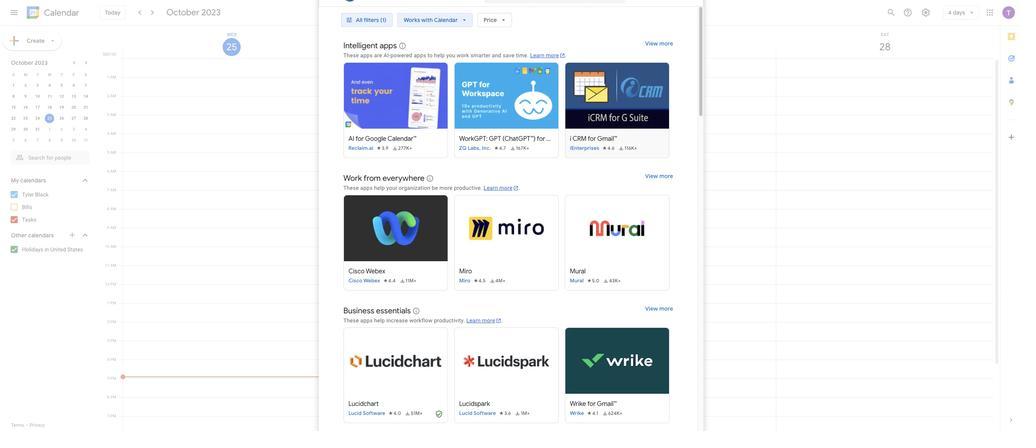 Task type: locate. For each thing, give the bounding box(es) containing it.
12 element
[[57, 92, 66, 101]]

12 for 12
[[59, 94, 64, 99]]

2 for 2 pm
[[107, 320, 109, 324]]

2 down the 1 am
[[107, 94, 109, 98]]

1 horizontal spatial t
[[61, 72, 63, 77]]

2 am from the top
[[110, 94, 116, 98]]

november 11 element
[[81, 136, 91, 145]]

2 vertical spatial 10
[[105, 245, 109, 249]]

23
[[23, 116, 28, 121]]

3 pm
[[107, 339, 116, 343]]

8 for november 8 element on the left
[[49, 138, 51, 143]]

6 for 6 pm
[[107, 396, 109, 400]]

main drawer image
[[9, 8, 19, 17]]

m
[[24, 72, 27, 77]]

grid
[[101, 26, 1000, 432]]

4 down 28 element
[[85, 127, 87, 132]]

3 up 4 pm
[[107, 339, 109, 343]]

0 vertical spatial 8
[[12, 94, 15, 99]]

3 column header from the left
[[558, 26, 776, 59]]

pm down 6 pm
[[110, 414, 116, 419]]

pm up 5 pm
[[110, 358, 116, 362]]

my calendars button
[[2, 174, 97, 187]]

november 10 element
[[69, 136, 78, 145]]

1 vertical spatial 8
[[49, 138, 51, 143]]

6 pm from the top
[[110, 377, 116, 381]]

pm down 1 pm
[[110, 320, 116, 324]]

7 am
[[107, 188, 116, 192]]

4 pm from the top
[[110, 339, 116, 343]]

2 horizontal spatial 10
[[105, 245, 109, 249]]

0 horizontal spatial october 2023
[[11, 59, 48, 66]]

13
[[72, 94, 76, 99]]

am for 3 am
[[110, 113, 116, 117]]

8
[[12, 94, 15, 99], [49, 138, 51, 143], [107, 207, 109, 211]]

am down 9 am
[[110, 245, 116, 249]]

2 down 26 element
[[61, 127, 63, 132]]

row group
[[7, 80, 92, 146]]

am up 3 am
[[110, 94, 116, 98]]

8 down 7 am
[[107, 207, 109, 211]]

2 for november 2 element
[[61, 127, 63, 132]]

28
[[84, 116, 88, 121]]

am down 4 am
[[110, 150, 116, 155]]

support image
[[903, 8, 913, 17]]

1 inside november 1 "element"
[[49, 127, 51, 132]]

am up the 5 am
[[110, 132, 116, 136]]

am for 6 am
[[110, 169, 116, 174]]

calendars up in
[[28, 232, 54, 239]]

pm down 5 pm
[[110, 396, 116, 400]]

11 element
[[45, 92, 54, 101]]

1 am from the top
[[110, 75, 116, 79]]

pm for 1 pm
[[110, 301, 116, 306]]

17 element
[[33, 103, 42, 112]]

6 for november 6 element
[[24, 138, 27, 143]]

9 down november 2 element
[[61, 138, 63, 143]]

my calendars list
[[2, 189, 97, 226]]

am for 11 am
[[110, 264, 116, 268]]

2 horizontal spatial 8
[[107, 207, 109, 211]]

october
[[166, 7, 200, 18], [11, 59, 33, 66]]

26 element
[[57, 114, 66, 123]]

1 up 2 am
[[107, 75, 109, 79]]

12 up 19
[[59, 94, 64, 99]]

cell
[[123, 59, 341, 432], [341, 59, 559, 432], [559, 59, 776, 432], [776, 59, 994, 432]]

1 up 15
[[12, 83, 15, 88]]

am for 4 am
[[110, 132, 116, 136]]

am down "6 am"
[[110, 188, 116, 192]]

3
[[36, 83, 39, 88], [107, 113, 109, 117], [73, 127, 75, 132], [107, 339, 109, 343]]

0 vertical spatial 10
[[35, 94, 40, 99]]

2 pm from the top
[[110, 301, 116, 306]]

8 up 15
[[12, 94, 15, 99]]

calendars
[[20, 177, 46, 184], [28, 232, 54, 239]]

3 pm from the top
[[110, 320, 116, 324]]

0 horizontal spatial t
[[36, 72, 39, 77]]

november 8 element
[[45, 136, 54, 145]]

terms – privacy
[[11, 423, 45, 429]]

6 up 7 am
[[107, 169, 109, 174]]

1 horizontal spatial s
[[85, 72, 87, 77]]

1 am
[[107, 75, 116, 79]]

10 down november 3 element
[[72, 138, 76, 143]]

november 4 element
[[81, 125, 91, 134]]

0 vertical spatial 2023
[[202, 7, 221, 18]]

2 vertical spatial 8
[[107, 207, 109, 211]]

5 pm from the top
[[110, 358, 116, 362]]

6 down 30 "element"
[[24, 138, 27, 143]]

6 am
[[107, 169, 116, 174]]

today button
[[100, 5, 126, 20]]

am for 7 am
[[110, 188, 116, 192]]

s right f
[[85, 72, 87, 77]]

1 horizontal spatial 2023
[[202, 7, 221, 18]]

5
[[61, 83, 63, 88], [12, 138, 15, 143], [107, 150, 109, 155], [107, 377, 109, 381]]

1 for 1 am
[[107, 75, 109, 79]]

22 element
[[9, 114, 18, 123]]

am up 4 am
[[110, 113, 116, 117]]

0 vertical spatial 12
[[59, 94, 64, 99]]

1 vertical spatial 12
[[105, 282, 109, 287]]

0 vertical spatial 9
[[24, 94, 27, 99]]

pm for 3 pm
[[110, 339, 116, 343]]

bills
[[22, 204, 32, 211]]

4 am from the top
[[110, 132, 116, 136]]

9 up 10 am in the bottom of the page
[[107, 226, 109, 230]]

s
[[12, 72, 15, 77], [85, 72, 87, 77]]

row containing 15
[[7, 102, 92, 113]]

5 pm
[[107, 377, 116, 381]]

t left w
[[36, 72, 39, 77]]

0 horizontal spatial october
[[11, 59, 33, 66]]

holidays in united states
[[22, 247, 83, 253]]

1 horizontal spatial 10
[[72, 138, 76, 143]]

5 down 29 element in the left of the page
[[12, 138, 15, 143]]

5 up 6 pm
[[107, 377, 109, 381]]

0 horizontal spatial 2023
[[35, 59, 48, 66]]

1 horizontal spatial 12
[[105, 282, 109, 287]]

1 horizontal spatial october 2023
[[166, 7, 221, 18]]

None search field
[[0, 148, 97, 165]]

5 up 12 'element'
[[61, 83, 63, 88]]

2 horizontal spatial 11
[[105, 264, 109, 268]]

2 vertical spatial 9
[[107, 226, 109, 230]]

7 for november 7 element
[[36, 138, 39, 143]]

5 am from the top
[[110, 150, 116, 155]]

1 vertical spatial 9
[[61, 138, 63, 143]]

1 horizontal spatial 8
[[49, 138, 51, 143]]

28 element
[[81, 114, 91, 123]]

5 for november 5 element
[[12, 138, 15, 143]]

1 vertical spatial october 2023
[[11, 59, 48, 66]]

t left f
[[61, 72, 63, 77]]

3 cell from the left
[[559, 59, 776, 432]]

am up 12 pm
[[110, 264, 116, 268]]

2 cell from the left
[[341, 59, 559, 432]]

10 for 10 am
[[105, 245, 109, 249]]

7 pm
[[107, 414, 116, 419]]

am for 10 am
[[110, 245, 116, 249]]

5 am
[[107, 150, 116, 155]]

2023
[[202, 7, 221, 18], [35, 59, 48, 66]]

10 element
[[33, 92, 42, 101]]

23 element
[[21, 114, 30, 123]]

1 down 25, today element
[[49, 127, 51, 132]]

0 horizontal spatial s
[[12, 72, 15, 77]]

2 down 1 pm
[[107, 320, 109, 324]]

row containing 29
[[7, 124, 92, 135]]

8 inside grid
[[107, 207, 109, 211]]

november 3 element
[[69, 125, 78, 134]]

11 inside grid
[[105, 264, 109, 268]]

8 am from the top
[[110, 207, 116, 211]]

2 down m
[[24, 83, 27, 88]]

4 cell from the left
[[776, 59, 994, 432]]

am up 7 am
[[110, 169, 116, 174]]

1 horizontal spatial october
[[166, 7, 200, 18]]

am up 2 am
[[110, 75, 116, 79]]

2
[[24, 83, 27, 88], [107, 94, 109, 98], [61, 127, 63, 132], [107, 320, 109, 324]]

row containing 8
[[7, 91, 92, 102]]

20 element
[[69, 103, 78, 112]]

8 pm from the top
[[110, 414, 116, 419]]

4 down w
[[49, 83, 51, 88]]

14 element
[[81, 92, 91, 101]]

am down '8 am'
[[110, 226, 116, 230]]

1
[[107, 75, 109, 79], [12, 83, 15, 88], [49, 127, 51, 132], [107, 301, 109, 306]]

pm
[[110, 282, 116, 287], [110, 301, 116, 306], [110, 320, 116, 324], [110, 339, 116, 343], [110, 358, 116, 362], [110, 377, 116, 381], [110, 396, 116, 400], [110, 414, 116, 419]]

pm for 5 pm
[[110, 377, 116, 381]]

1 vertical spatial 10
[[72, 138, 76, 143]]

holidays
[[22, 247, 43, 253]]

t
[[36, 72, 39, 77], [61, 72, 63, 77]]

1 down 12 pm
[[107, 301, 109, 306]]

7
[[85, 83, 87, 88], [36, 138, 39, 143], [107, 188, 109, 192], [107, 414, 109, 419]]

18
[[47, 105, 52, 110]]

tasks
[[22, 217, 36, 223]]

7 am from the top
[[110, 188, 116, 192]]

1 horizontal spatial 11
[[84, 138, 88, 143]]

6 pm
[[107, 396, 116, 400]]

row group containing 1
[[7, 80, 92, 146]]

calendars up tyler black
[[20, 177, 46, 184]]

october 2023
[[166, 7, 221, 18], [11, 59, 48, 66]]

1 horizontal spatial 9
[[61, 138, 63, 143]]

pm up 1 pm
[[110, 282, 116, 287]]

9 up 16
[[24, 94, 27, 99]]

6 am from the top
[[110, 169, 116, 174]]

8 down november 1 "element" in the top of the page
[[49, 138, 51, 143]]

7 pm from the top
[[110, 396, 116, 400]]

9
[[24, 94, 27, 99], [61, 138, 63, 143], [107, 226, 109, 230]]

9 am from the top
[[110, 226, 116, 230]]

9 inside grid
[[107, 226, 109, 230]]

12 inside 'element'
[[59, 94, 64, 99]]

row
[[119, 59, 994, 432], [7, 69, 92, 80], [7, 80, 92, 91], [7, 91, 92, 102], [7, 102, 92, 113], [7, 113, 92, 124], [7, 124, 92, 135], [7, 135, 92, 146]]

15 element
[[9, 103, 18, 112]]

0 vertical spatial 11
[[47, 94, 52, 99]]

0 horizontal spatial 11
[[47, 94, 52, 99]]

10 am
[[105, 245, 116, 249]]

tyler black
[[22, 192, 49, 198]]

31 element
[[33, 125, 42, 134]]

column header
[[123, 26, 341, 59], [340, 26, 559, 59], [558, 26, 776, 59], [776, 26, 994, 59]]

november 2 element
[[57, 125, 66, 134]]

pm for 6 pm
[[110, 396, 116, 400]]

5 up "6 am"
[[107, 150, 109, 155]]

row containing 22
[[7, 113, 92, 124]]

11
[[47, 94, 52, 99], [84, 138, 88, 143], [105, 264, 109, 268]]

11 am from the top
[[110, 264, 116, 268]]

3 for november 3 element
[[73, 127, 75, 132]]

10 up 11 am
[[105, 245, 109, 249]]

4 up 5 pm
[[107, 358, 109, 362]]

2 vertical spatial 11
[[105, 264, 109, 268]]

9 for 'november 9' element
[[61, 138, 63, 143]]

pm up 4 pm
[[110, 339, 116, 343]]

2 s from the left
[[85, 72, 87, 77]]

11 down 10 am in the bottom of the page
[[105, 264, 109, 268]]

pm up 6 pm
[[110, 377, 116, 381]]

10 up 17 at the left of the page
[[35, 94, 40, 99]]

1 for november 1 "element" in the top of the page
[[49, 127, 51, 132]]

s left m
[[12, 72, 15, 77]]

8 for 8 am
[[107, 207, 109, 211]]

black
[[35, 192, 49, 198]]

0 vertical spatial calendars
[[20, 177, 46, 184]]

6 down 5 pm
[[107, 396, 109, 400]]

am
[[110, 75, 116, 79], [110, 94, 116, 98], [110, 113, 116, 117], [110, 132, 116, 136], [110, 150, 116, 155], [110, 169, 116, 174], [110, 188, 116, 192], [110, 207, 116, 211], [110, 226, 116, 230], [110, 245, 116, 249], [110, 264, 116, 268]]

1 vertical spatial 2023
[[35, 59, 48, 66]]

1 pm from the top
[[110, 282, 116, 287]]

pm up 2 pm
[[110, 301, 116, 306]]

3 am
[[107, 113, 116, 117]]

6
[[73, 83, 75, 88], [24, 138, 27, 143], [107, 169, 109, 174], [107, 396, 109, 400]]

4
[[49, 83, 51, 88], [85, 127, 87, 132], [107, 132, 109, 136], [107, 358, 109, 362]]

am down 7 am
[[110, 207, 116, 211]]

november 1 element
[[45, 125, 54, 134]]

12
[[59, 94, 64, 99], [105, 282, 109, 287]]

other calendars
[[11, 232, 54, 239]]

1 vertical spatial calendars
[[28, 232, 54, 239]]

12 down 11 am
[[105, 282, 109, 287]]

4 column header from the left
[[776, 26, 994, 59]]

21
[[84, 105, 88, 110]]

pm for 4 pm
[[110, 358, 116, 362]]

3 am from the top
[[110, 113, 116, 117]]

4 up the 5 am
[[107, 132, 109, 136]]

0 horizontal spatial 10
[[35, 94, 40, 99]]

12 for 12 pm
[[105, 282, 109, 287]]

1 vertical spatial 11
[[84, 138, 88, 143]]

7 up the 14
[[85, 83, 87, 88]]

0 horizontal spatial 12
[[59, 94, 64, 99]]

row inside grid
[[119, 59, 994, 432]]

7 down 6 pm
[[107, 414, 109, 419]]

2 horizontal spatial 9
[[107, 226, 109, 230]]

11 down november 4 element
[[84, 138, 88, 143]]

3 down 27 element
[[73, 127, 75, 132]]

10 am from the top
[[110, 245, 116, 249]]

5 for 5 am
[[107, 150, 109, 155]]

11 for the november 11 element
[[84, 138, 88, 143]]

1 vertical spatial october
[[11, 59, 33, 66]]

tab list
[[1001, 26, 1022, 410]]

calendars for my calendars
[[20, 177, 46, 184]]

7 for 7 am
[[107, 188, 109, 192]]

3 down 2 am
[[107, 113, 109, 117]]

0 vertical spatial october 2023
[[166, 7, 221, 18]]

10
[[35, 94, 40, 99], [72, 138, 76, 143], [105, 245, 109, 249]]

7 down 31 element
[[36, 138, 39, 143]]

3 for 3 am
[[107, 113, 109, 117]]

11 up 18
[[47, 94, 52, 99]]

4 inside november 4 element
[[85, 127, 87, 132]]

7 down "6 am"
[[107, 188, 109, 192]]

25, today element
[[45, 114, 54, 123]]

15
[[11, 105, 16, 110]]

1 cell from the left
[[123, 59, 341, 432]]



Task type: vqa. For each thing, say whether or not it's contained in the screenshot.
the Bold image
no



Task type: describe. For each thing, give the bounding box(es) containing it.
2 for 2 am
[[107, 94, 109, 98]]

november 6 element
[[21, 136, 30, 145]]

privacy link
[[30, 423, 45, 429]]

4 for november 4 element
[[85, 127, 87, 132]]

am for 2 am
[[110, 94, 116, 98]]

november 5 element
[[9, 136, 18, 145]]

12 pm
[[105, 282, 116, 287]]

row containing 1
[[7, 80, 92, 91]]

24 element
[[33, 114, 42, 123]]

grid containing gmt-05
[[101, 26, 1000, 432]]

05
[[112, 52, 116, 57]]

4 am
[[107, 132, 116, 136]]

privacy
[[30, 423, 45, 429]]

9 am
[[107, 226, 116, 230]]

4 for 4 am
[[107, 132, 109, 136]]

f
[[73, 72, 75, 77]]

calendar element
[[25, 5, 79, 22]]

–
[[25, 423, 29, 429]]

25
[[47, 116, 52, 121]]

18 element
[[45, 103, 54, 112]]

today
[[105, 9, 120, 16]]

my calendars
[[11, 177, 46, 184]]

9 for 9 am
[[107, 226, 109, 230]]

11 for 11 element
[[47, 94, 52, 99]]

10 for 10 element
[[35, 94, 40, 99]]

29
[[11, 127, 16, 132]]

3 up 10 element
[[36, 83, 39, 88]]

united
[[50, 247, 66, 253]]

4 pm
[[107, 358, 116, 362]]

w
[[48, 72, 51, 77]]

20
[[72, 105, 76, 110]]

6 down f
[[73, 83, 75, 88]]

19
[[59, 105, 64, 110]]

calendar
[[44, 7, 79, 18]]

pm for 7 pm
[[110, 414, 116, 419]]

19 element
[[57, 103, 66, 112]]

1 t from the left
[[36, 72, 39, 77]]

pm for 2 pm
[[110, 320, 116, 324]]

27 element
[[69, 114, 78, 123]]

1 column header from the left
[[123, 26, 341, 59]]

1 for 1 pm
[[107, 301, 109, 306]]

november 9 element
[[57, 136, 66, 145]]

17
[[35, 105, 40, 110]]

my
[[11, 177, 19, 184]]

16 element
[[21, 103, 30, 112]]

other calendars button
[[2, 229, 97, 242]]

0 horizontal spatial 9
[[24, 94, 27, 99]]

states
[[67, 247, 83, 253]]

11 for 11 am
[[105, 264, 109, 268]]

30
[[23, 127, 28, 132]]

1 pm
[[107, 301, 116, 306]]

october 2023 grid
[[7, 69, 92, 146]]

0 vertical spatial october
[[166, 7, 200, 18]]

5 for 5 pm
[[107, 377, 109, 381]]

3 for 3 pm
[[107, 339, 109, 343]]

pm for 12 pm
[[110, 282, 116, 287]]

22
[[11, 116, 16, 121]]

30 element
[[21, 125, 30, 134]]

1 s from the left
[[12, 72, 15, 77]]

0 horizontal spatial 8
[[12, 94, 15, 99]]

november 7 element
[[33, 136, 42, 145]]

am for 5 am
[[110, 150, 116, 155]]

row containing s
[[7, 69, 92, 80]]

calendars for other calendars
[[28, 232, 54, 239]]

gmt-05
[[103, 52, 116, 57]]

10 for november 10 element
[[72, 138, 76, 143]]

7 for 7 pm
[[107, 414, 109, 419]]

8 am
[[107, 207, 116, 211]]

24
[[35, 116, 40, 121]]

13 element
[[69, 92, 78, 101]]

terms link
[[11, 423, 24, 429]]

16
[[23, 105, 28, 110]]

tyler
[[22, 192, 34, 198]]

2 t from the left
[[61, 72, 63, 77]]

25 cell
[[44, 113, 56, 124]]

2 column header from the left
[[340, 26, 559, 59]]

31
[[35, 127, 40, 132]]

am for 1 am
[[110, 75, 116, 79]]

other
[[11, 232, 27, 239]]

29 element
[[9, 125, 18, 134]]

2 am
[[107, 94, 116, 98]]

2 pm
[[107, 320, 116, 324]]

6 for 6 am
[[107, 169, 109, 174]]

calendar heading
[[42, 7, 79, 18]]

am for 8 am
[[110, 207, 116, 211]]

row containing 5
[[7, 135, 92, 146]]

14
[[84, 94, 88, 99]]

terms
[[11, 423, 24, 429]]

11 am
[[105, 264, 116, 268]]

27
[[72, 116, 76, 121]]

26
[[59, 116, 64, 121]]

in
[[45, 247, 49, 253]]

am for 9 am
[[110, 226, 116, 230]]

21 element
[[81, 103, 91, 112]]

4 for 4 pm
[[107, 358, 109, 362]]

gmt-
[[103, 52, 112, 57]]



